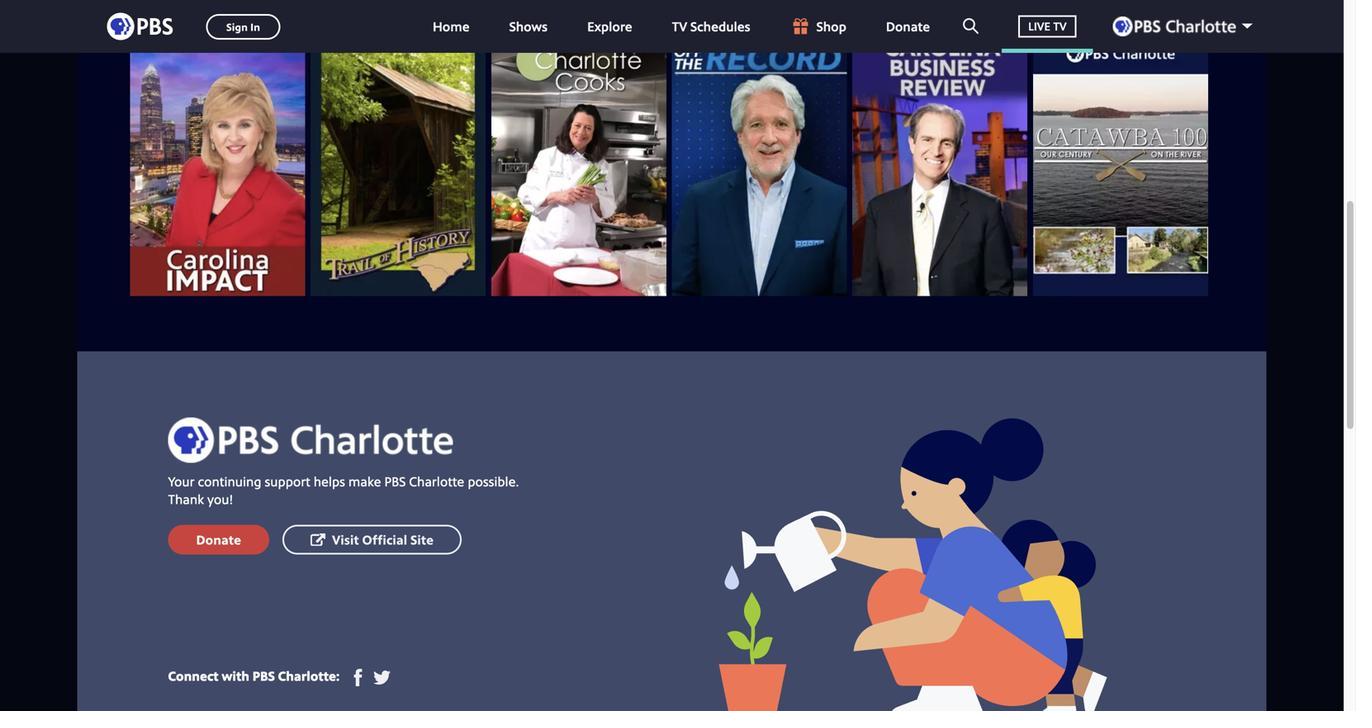Task type: vqa. For each thing, say whether or not it's contained in the screenshot.
20,
no



Task type: locate. For each thing, give the bounding box(es) containing it.
trail of history image
[[311, 34, 486, 296]]

explore
[[587, 17, 632, 35]]

pbs charlotte image
[[1113, 17, 1236, 36], [168, 418, 453, 463]]

donate link left search icon
[[869, 0, 947, 53]]

1 horizontal spatial donate link
[[869, 0, 947, 53]]

home
[[433, 17, 470, 35]]

donate link
[[869, 0, 947, 53], [168, 525, 269, 554]]

1 vertical spatial pbs charlotte image
[[168, 418, 453, 463]]

your
[[168, 473, 195, 490]]

pbs
[[384, 473, 406, 490], [253, 667, 275, 685]]

donate down 'you!'
[[196, 530, 241, 548]]

pbs right 'make'
[[384, 473, 406, 490]]

support
[[265, 473, 310, 490]]

visit official site link
[[282, 525, 462, 554]]

make
[[348, 473, 381, 490]]

continuing
[[198, 473, 261, 490]]

1 horizontal spatial pbs
[[384, 473, 406, 490]]

donate left search icon
[[886, 17, 930, 35]]

0 vertical spatial pbs
[[384, 473, 406, 490]]

tv left schedules
[[672, 17, 687, 35]]

1 vertical spatial donate link
[[168, 525, 269, 554]]

0 horizontal spatial donate link
[[168, 525, 269, 554]]

carolina impact image
[[130, 34, 305, 296]]

shop link
[[773, 0, 863, 53]]

0 horizontal spatial pbs charlotte image
[[168, 418, 453, 463]]

0 horizontal spatial tv
[[672, 17, 687, 35]]

visit official site
[[332, 530, 434, 548]]

(opens in new window) image
[[373, 669, 391, 686]]

donate
[[886, 17, 930, 35], [196, 530, 241, 548]]

live tv link
[[1002, 0, 1093, 53]]

1 horizontal spatial donate
[[886, 17, 930, 35]]

0 vertical spatial pbs charlotte image
[[1113, 17, 1236, 36]]

pbs right with on the left of the page
[[253, 667, 275, 685]]

1 horizontal spatial tv
[[1053, 18, 1067, 34]]

tv
[[672, 17, 687, 35], [1053, 18, 1067, 34]]

connect
[[168, 667, 218, 685]]

shows
[[509, 17, 548, 35]]

tv right live
[[1053, 18, 1067, 34]]

shows link
[[493, 0, 564, 53]]

schedules
[[690, 17, 750, 35]]

site
[[410, 530, 434, 548]]

1 vertical spatial donate
[[196, 530, 241, 548]]

donate link down 'you!'
[[168, 525, 269, 554]]

your continuing support helps make pbs charlotte possible. thank you!
[[168, 473, 519, 508]]

pbs inside your continuing support helps make pbs charlotte possible. thank you!
[[384, 473, 406, 490]]

0 horizontal spatial pbs
[[253, 667, 275, 685]]

tv schedules link
[[655, 0, 767, 53]]

helps
[[314, 473, 345, 490]]

0 horizontal spatial donate
[[196, 530, 241, 548]]



Task type: describe. For each thing, give the bounding box(es) containing it.
charlotte
[[409, 473, 464, 490]]

thank
[[168, 490, 204, 508]]

1 horizontal spatial pbs charlotte image
[[1113, 17, 1236, 36]]

charlotte:
[[278, 667, 340, 685]]

connect with pbs charlotte:
[[168, 667, 343, 685]]

catawba 100: our century on the river image
[[1033, 34, 1208, 296]]

search image
[[963, 18, 979, 34]]

live
[[1028, 18, 1050, 34]]

official
[[362, 530, 407, 548]]

off the record image
[[672, 34, 847, 296]]

home link
[[416, 0, 486, 53]]

0 vertical spatial donate
[[886, 17, 930, 35]]

tv schedules
[[672, 17, 750, 35]]

carolina business review image
[[852, 34, 1027, 296]]

0 vertical spatial donate link
[[869, 0, 947, 53]]

you!
[[207, 490, 233, 508]]

1 vertical spatial pbs
[[253, 667, 275, 685]]

live tv
[[1028, 18, 1067, 34]]

possible.
[[468, 473, 519, 490]]

(opens in new window) image
[[349, 669, 367, 686]]

charlotte cooks image
[[491, 34, 666, 296]]

explore link
[[571, 0, 649, 53]]

shop
[[816, 17, 846, 35]]

with
[[222, 667, 249, 685]]

pbs image
[[107, 8, 173, 45]]

visit
[[332, 530, 359, 548]]



